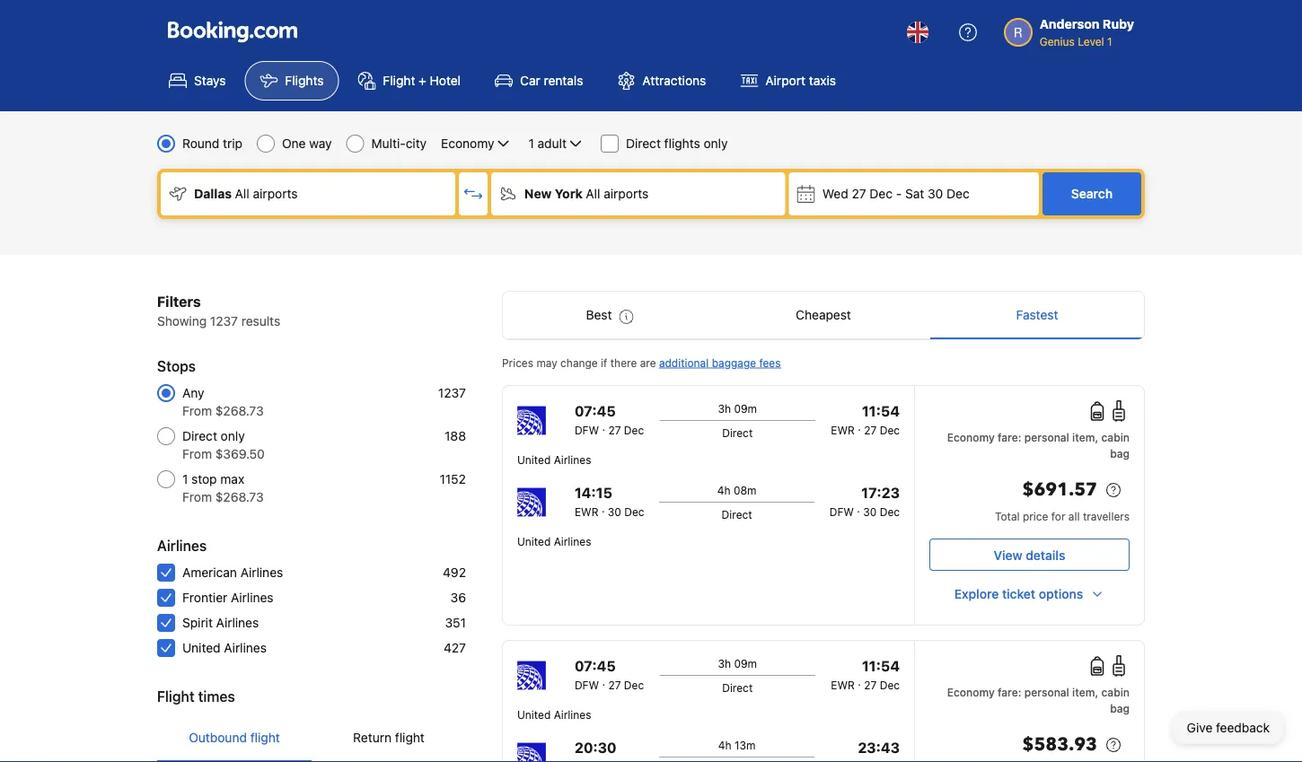 Task type: vqa. For each thing, say whether or not it's contained in the screenshot.
Fastest
yes



Task type: describe. For each thing, give the bounding box(es) containing it.
return flight
[[353, 731, 425, 745]]

1 all from the left
[[235, 186, 249, 201]]

outbound
[[189, 731, 247, 745]]

economy for 14:15
[[947, 431, 995, 444]]

wed 27 dec - sat 30 dec
[[822, 186, 970, 201]]

showing
[[157, 314, 207, 329]]

spirit airlines
[[182, 616, 259, 631]]

2 all from the left
[[586, 186, 600, 201]]

airlines down spirit airlines
[[224, 641, 267, 656]]

14:15 ewr . 30 dec
[[575, 485, 644, 518]]

new york all airports
[[524, 186, 649, 201]]

$691.57
[[1023, 478, 1098, 503]]

30 for 14:15
[[608, 506, 621, 518]]

any from $268.73
[[182, 386, 264, 419]]

total price for all travellers
[[995, 510, 1130, 523]]

dec inside 14:15 ewr . 30 dec
[[624, 506, 644, 518]]

36
[[451, 591, 466, 605]]

dallas all airports
[[194, 186, 298, 201]]

search button
[[1043, 172, 1142, 216]]

$268.73 inside the 1 stop max from $268.73
[[215, 490, 264, 505]]

rentals
[[544, 73, 583, 88]]

give feedback
[[1187, 721, 1270, 736]]

11:54 for 17:23
[[862, 403, 900, 420]]

dfw for 14:15
[[575, 424, 599, 437]]

max
[[220, 472, 244, 487]]

round trip
[[182, 136, 243, 151]]

3h 09m for 17:23
[[718, 402, 757, 415]]

dfw for 20:30
[[575, 679, 599, 692]]

07:45 for 14:15
[[575, 403, 616, 420]]

search
[[1071, 186, 1113, 201]]

economy fare: personal item, cabin bag for 23:43
[[947, 686, 1130, 715]]

351
[[445, 616, 466, 631]]

there
[[610, 357, 637, 369]]

$369.50
[[215, 447, 265, 462]]

fastest button
[[930, 292, 1144, 339]]

united airlines down spirit airlines
[[182, 641, 267, 656]]

round
[[182, 136, 220, 151]]

united airlines down 14:15
[[517, 535, 591, 548]]

dfw inside 17:23 dfw . 30 dec
[[830, 506, 854, 518]]

3h for 20:30
[[718, 657, 731, 670]]

only inside direct only from $369.50
[[221, 429, 245, 444]]

17:23 dfw . 30 dec
[[830, 485, 900, 518]]

fees
[[759, 357, 781, 369]]

anderson
[[1040, 17, 1100, 31]]

trip
[[223, 136, 243, 151]]

direct up 4h 08m at the bottom right of the page
[[722, 427, 753, 439]]

30 for 17:23
[[863, 506, 877, 518]]

. inside 14:15 ewr . 30 dec
[[602, 502, 605, 515]]

$691.57 region
[[930, 476, 1130, 508]]

bag for 23:43
[[1110, 702, 1130, 715]]

cabin for 23:43
[[1102, 686, 1130, 699]]

travellers
[[1083, 510, 1130, 523]]

1152
[[440, 472, 466, 487]]

all
[[1069, 510, 1080, 523]]

4h 08m
[[717, 484, 757, 497]]

direct left flights on the top
[[626, 136, 661, 151]]

08m
[[734, 484, 757, 497]]

city
[[406, 136, 427, 151]]

flights link
[[245, 61, 339, 101]]

are
[[640, 357, 656, 369]]

ewr for 20:30
[[831, 679, 855, 692]]

20:30
[[575, 740, 617, 757]]

view
[[994, 548, 1023, 563]]

cheapest button
[[717, 292, 930, 339]]

492
[[443, 565, 466, 580]]

airlines down american airlines
[[231, 591, 274, 605]]

give
[[1187, 721, 1213, 736]]

4h 13m
[[718, 739, 756, 752]]

cheapest
[[796, 308, 851, 322]]

09m for 17:23
[[734, 402, 757, 415]]

09m for 23:43
[[734, 657, 757, 670]]

total
[[995, 510, 1020, 523]]

hotel
[[430, 73, 461, 88]]

ticket
[[1002, 587, 1036, 602]]

airlines up american
[[157, 538, 207, 555]]

new
[[524, 186, 552, 201]]

flight for flight + hotel
[[383, 73, 415, 88]]

return flight button
[[312, 715, 466, 762]]

economy fare: personal item, cabin bag for 17:23
[[947, 431, 1130, 460]]

car rentals
[[520, 73, 583, 88]]

1 airports from the left
[[253, 186, 298, 201]]

stops
[[157, 358, 196, 375]]

$268.73 inside the any from $268.73
[[215, 404, 264, 419]]

details
[[1026, 548, 1066, 563]]

flight for flight times
[[157, 688, 195, 705]]

item, for 23:43
[[1072, 686, 1099, 699]]

14:15
[[575, 485, 612, 502]]

1 stop max from $268.73
[[182, 472, 264, 505]]

flight for return flight
[[395, 731, 425, 745]]

prices
[[502, 357, 534, 369]]

direct up 4h 13m at the bottom of the page
[[722, 682, 753, 694]]

sat
[[905, 186, 924, 201]]

17:23
[[862, 485, 900, 502]]

times
[[198, 688, 235, 705]]

american
[[182, 565, 237, 580]]

any
[[182, 386, 204, 401]]

1 adult
[[529, 136, 567, 151]]

. inside 17:23 dfw . 30 dec
[[857, 502, 860, 515]]

genius
[[1040, 35, 1075, 48]]

may
[[537, 357, 558, 369]]

airlines up 20:30
[[554, 709, 591, 721]]

1 inside anderson ruby genius level 1
[[1107, 35, 1112, 48]]

feedback
[[1216, 721, 1270, 736]]

flights
[[664, 136, 700, 151]]

stays link
[[154, 61, 241, 101]]

united airlines up 20:30
[[517, 709, 591, 721]]

07:45 for 20:30
[[575, 658, 616, 675]]

direct inside direct only from $369.50
[[182, 429, 217, 444]]

flights
[[285, 73, 324, 88]]

airport taxis
[[765, 73, 836, 88]]

price
[[1023, 510, 1048, 523]]

airlines down 14:15
[[554, 535, 591, 548]]

ewr inside 14:15 ewr . 30 dec
[[575, 506, 599, 518]]

wed 27 dec - sat 30 dec button
[[789, 172, 1039, 216]]

explore ticket options
[[955, 587, 1083, 602]]

cabin for 17:23
[[1102, 431, 1130, 444]]

anderson ruby genius level 1
[[1040, 17, 1134, 48]]

baggage
[[712, 357, 756, 369]]

4h for 20:30
[[718, 739, 732, 752]]

188
[[445, 429, 466, 444]]

$583.93
[[1023, 733, 1098, 758]]

1 horizontal spatial only
[[704, 136, 728, 151]]

3h for 14:15
[[718, 402, 731, 415]]

1237 inside filters showing 1237 results
[[210, 314, 238, 329]]

additional
[[659, 357, 709, 369]]

wed
[[822, 186, 849, 201]]



Task type: locate. For each thing, give the bounding box(es) containing it.
1 vertical spatial economy fare: personal item, cabin bag
[[947, 686, 1130, 715]]

attractions
[[643, 73, 706, 88]]

tab list containing outbound flight
[[157, 715, 466, 763]]

0 vertical spatial dfw
[[575, 424, 599, 437]]

only right flights on the top
[[704, 136, 728, 151]]

one
[[282, 136, 306, 151]]

for
[[1051, 510, 1066, 523]]

ruby
[[1103, 17, 1134, 31]]

airlines down frontier airlines
[[216, 616, 259, 631]]

personal for 23:43
[[1025, 686, 1070, 699]]

economy fare: personal item, cabin bag up "$691.57" region
[[947, 431, 1130, 460]]

0 horizontal spatial only
[[221, 429, 245, 444]]

1 inside the 1 stop max from $268.73
[[182, 472, 188, 487]]

2 airports from the left
[[604, 186, 649, 201]]

economy up "$691.57" region
[[947, 431, 995, 444]]

09m
[[734, 402, 757, 415], [734, 657, 757, 670]]

2 11:54 from the top
[[862, 658, 900, 675]]

1 horizontal spatial flight
[[395, 731, 425, 745]]

-
[[896, 186, 902, 201]]

economy right city at the left top of page
[[441, 136, 494, 151]]

0 vertical spatial cabin
[[1102, 431, 1130, 444]]

0 vertical spatial only
[[704, 136, 728, 151]]

flight + hotel
[[383, 73, 461, 88]]

1 09m from the top
[[734, 402, 757, 415]]

1 vertical spatial flight
[[157, 688, 195, 705]]

tab list
[[503, 292, 1144, 340], [157, 715, 466, 763]]

item, up $583.93 in the right bottom of the page
[[1072, 686, 1099, 699]]

2 from from the top
[[182, 447, 212, 462]]

3h 09m
[[718, 402, 757, 415], [718, 657, 757, 670]]

0 vertical spatial 07:45 dfw . 27 dec
[[575, 403, 644, 437]]

0 horizontal spatial flight
[[250, 731, 280, 745]]

1 right level
[[1107, 35, 1112, 48]]

4h
[[717, 484, 731, 497], [718, 739, 732, 752]]

1 fare: from the top
[[998, 431, 1022, 444]]

0 vertical spatial 1
[[1107, 35, 1112, 48]]

2 07:45 from the top
[[575, 658, 616, 675]]

0 horizontal spatial tab list
[[157, 715, 466, 763]]

0 vertical spatial ewr
[[831, 424, 855, 437]]

2 vertical spatial economy
[[947, 686, 995, 699]]

economy fare: personal item, cabin bag up "$583.93" region
[[947, 686, 1130, 715]]

.
[[602, 420, 605, 433], [858, 420, 861, 433], [602, 502, 605, 515], [857, 502, 860, 515], [602, 675, 605, 688], [858, 675, 861, 688]]

2 11:54 ewr . 27 dec from the top
[[831, 658, 900, 692]]

dallas
[[194, 186, 232, 201]]

3 from from the top
[[182, 490, 212, 505]]

0 vertical spatial 3h 09m
[[718, 402, 757, 415]]

filters
[[157, 293, 201, 310]]

all right dallas
[[235, 186, 249, 201]]

1 economy fare: personal item, cabin bag from the top
[[947, 431, 1130, 460]]

07:45 dfw . 27 dec for 20:30
[[575, 658, 644, 692]]

spirit
[[182, 616, 213, 631]]

3h down additional baggage fees link
[[718, 402, 731, 415]]

from inside the any from $268.73
[[182, 404, 212, 419]]

11:54 ewr . 27 dec for 17:23
[[831, 403, 900, 437]]

personal up $583.93 in the right bottom of the page
[[1025, 686, 1070, 699]]

from down any
[[182, 404, 212, 419]]

stop
[[191, 472, 217, 487]]

07:45 dfw . 27 dec down "if"
[[575, 403, 644, 437]]

airports right york
[[604, 186, 649, 201]]

airlines up frontier airlines
[[240, 565, 283, 580]]

1 vertical spatial from
[[182, 447, 212, 462]]

0 horizontal spatial all
[[235, 186, 249, 201]]

0 vertical spatial 09m
[[734, 402, 757, 415]]

0 vertical spatial 3h
[[718, 402, 731, 415]]

1237 up '188'
[[438, 386, 466, 401]]

27 right wed
[[852, 186, 866, 201]]

only up $369.50
[[221, 429, 245, 444]]

2 vertical spatial 1
[[182, 472, 188, 487]]

2 economy fare: personal item, cabin bag from the top
[[947, 686, 1130, 715]]

airports down one
[[253, 186, 298, 201]]

0 horizontal spatial airports
[[253, 186, 298, 201]]

30 down 17:23
[[863, 506, 877, 518]]

1 from from the top
[[182, 404, 212, 419]]

1 3h from the top
[[718, 402, 731, 415]]

1 3h 09m from the top
[[718, 402, 757, 415]]

direct down the any from $268.73
[[182, 429, 217, 444]]

0 vertical spatial from
[[182, 404, 212, 419]]

30 inside 14:15 ewr . 30 dec
[[608, 506, 621, 518]]

1 for 1 adult
[[529, 136, 534, 151]]

united
[[517, 454, 551, 466], [517, 535, 551, 548], [182, 641, 221, 656], [517, 709, 551, 721]]

1 $268.73 from the top
[[215, 404, 264, 419]]

1 vertical spatial 1
[[529, 136, 534, 151]]

best image
[[619, 310, 634, 324], [619, 310, 634, 324]]

1 vertical spatial only
[[221, 429, 245, 444]]

prices may change if there are additional baggage fees
[[502, 357, 781, 369]]

from up stop
[[182, 447, 212, 462]]

level
[[1078, 35, 1104, 48]]

1 vertical spatial 1237
[[438, 386, 466, 401]]

1 personal from the top
[[1025, 431, 1070, 444]]

07:45 dfw . 27 dec for 14:15
[[575, 403, 644, 437]]

0 vertical spatial 07:45
[[575, 403, 616, 420]]

3h 09m for 23:43
[[718, 657, 757, 670]]

fare:
[[998, 431, 1022, 444], [998, 686, 1022, 699]]

11:54 ewr . 27 dec
[[831, 403, 900, 437], [831, 658, 900, 692]]

27 up '23:43'
[[864, 679, 877, 692]]

2 horizontal spatial 30
[[928, 186, 943, 201]]

economy up "$583.93" region
[[947, 686, 995, 699]]

attractions link
[[602, 61, 721, 101]]

30 inside 17:23 dfw . 30 dec
[[863, 506, 877, 518]]

item, up $691.57 on the right bottom
[[1072, 431, 1099, 444]]

2 07:45 dfw . 27 dec from the top
[[575, 658, 644, 692]]

dec inside 17:23 dfw . 30 dec
[[880, 506, 900, 518]]

11:54 ewr . 27 dec for 23:43
[[831, 658, 900, 692]]

2 personal from the top
[[1025, 686, 1070, 699]]

07:45 down "if"
[[575, 403, 616, 420]]

fare: for 23:43
[[998, 686, 1022, 699]]

0 vertical spatial 1237
[[210, 314, 238, 329]]

2 fare: from the top
[[998, 686, 1022, 699]]

1 vertical spatial 11:54 ewr . 27 dec
[[831, 658, 900, 692]]

4h for 14:15
[[717, 484, 731, 497]]

2 3h 09m from the top
[[718, 657, 757, 670]]

3h 09m up 4h 13m at the bottom of the page
[[718, 657, 757, 670]]

1 horizontal spatial all
[[586, 186, 600, 201]]

give feedback button
[[1173, 712, 1284, 745]]

bag
[[1110, 447, 1130, 460], [1110, 702, 1130, 715]]

1 adult button
[[527, 133, 586, 154]]

1 inside "popup button"
[[529, 136, 534, 151]]

2 3h from the top
[[718, 657, 731, 670]]

1 vertical spatial 09m
[[734, 657, 757, 670]]

1 vertical spatial 3h
[[718, 657, 731, 670]]

cabin
[[1102, 431, 1130, 444], [1102, 686, 1130, 699]]

change
[[561, 357, 598, 369]]

economy for 20:30
[[947, 686, 995, 699]]

$268.73 down "max"
[[215, 490, 264, 505]]

2 flight from the left
[[395, 731, 425, 745]]

30 inside wed 27 dec - sat 30 dec popup button
[[928, 186, 943, 201]]

07:45 dfw . 27 dec
[[575, 403, 644, 437], [575, 658, 644, 692]]

427
[[444, 641, 466, 656]]

0 vertical spatial 11:54
[[862, 403, 900, 420]]

23:43
[[858, 740, 900, 757]]

0 horizontal spatial 1237
[[210, 314, 238, 329]]

1
[[1107, 35, 1112, 48], [529, 136, 534, 151], [182, 472, 188, 487]]

item,
[[1072, 431, 1099, 444], [1072, 686, 1099, 699]]

1 07:45 from the top
[[575, 403, 616, 420]]

0 vertical spatial 11:54 ewr . 27 dec
[[831, 403, 900, 437]]

1 vertical spatial personal
[[1025, 686, 1070, 699]]

1 vertical spatial 11:54
[[862, 658, 900, 675]]

direct flights only
[[626, 136, 728, 151]]

united airlines up 14:15
[[517, 454, 591, 466]]

0 vertical spatial 4h
[[717, 484, 731, 497]]

3h 09m down baggage
[[718, 402, 757, 415]]

1 left adult
[[529, 136, 534, 151]]

dec
[[870, 186, 893, 201], [947, 186, 970, 201], [624, 424, 644, 437], [880, 424, 900, 437], [624, 506, 644, 518], [880, 506, 900, 518], [624, 679, 644, 692], [880, 679, 900, 692]]

1 vertical spatial 4h
[[718, 739, 732, 752]]

2 cabin from the top
[[1102, 686, 1130, 699]]

return
[[353, 731, 392, 745]]

30 right sat
[[928, 186, 943, 201]]

view details button
[[930, 539, 1130, 571]]

1 vertical spatial dfw
[[830, 506, 854, 518]]

1 07:45 dfw . 27 dec from the top
[[575, 403, 644, 437]]

1 vertical spatial bag
[[1110, 702, 1130, 715]]

1 horizontal spatial 1237
[[438, 386, 466, 401]]

1 vertical spatial cabin
[[1102, 686, 1130, 699]]

11:54 ewr . 27 dec up 17:23
[[831, 403, 900, 437]]

frontier airlines
[[182, 591, 274, 605]]

09m up 13m
[[734, 657, 757, 670]]

2 item, from the top
[[1072, 686, 1099, 699]]

york
[[555, 186, 583, 201]]

outbound flight button
[[157, 715, 312, 762]]

07:45 dfw . 27 dec up 20:30
[[575, 658, 644, 692]]

flight right return
[[395, 731, 425, 745]]

1237 left results
[[210, 314, 238, 329]]

stays
[[194, 73, 226, 88]]

fastest
[[1016, 308, 1058, 322]]

1 horizontal spatial 30
[[863, 506, 877, 518]]

multi-city
[[371, 136, 427, 151]]

1 horizontal spatial flight
[[383, 73, 415, 88]]

0 vertical spatial personal
[[1025, 431, 1070, 444]]

1 bag from the top
[[1110, 447, 1130, 460]]

1 left stop
[[182, 472, 188, 487]]

4h left "08m"
[[717, 484, 731, 497]]

2 $268.73 from the top
[[215, 490, 264, 505]]

1 vertical spatial tab list
[[157, 715, 466, 763]]

2 bag from the top
[[1110, 702, 1130, 715]]

1 11:54 from the top
[[862, 403, 900, 420]]

0 vertical spatial economy
[[441, 136, 494, 151]]

from inside the 1 stop max from $268.73
[[182, 490, 212, 505]]

fare: up "$691.57" region
[[998, 431, 1022, 444]]

adult
[[538, 136, 567, 151]]

27 up 14:15
[[608, 424, 621, 437]]

bag for 17:23
[[1110, 447, 1130, 460]]

direct down 4h 08m at the bottom right of the page
[[722, 508, 752, 521]]

27 up 17:23
[[864, 424, 877, 437]]

27 inside popup button
[[852, 186, 866, 201]]

3h up 4h 13m at the bottom of the page
[[718, 657, 731, 670]]

fare: up "$583.93" region
[[998, 686, 1022, 699]]

1 horizontal spatial tab list
[[503, 292, 1144, 340]]

11:54 up '23:43'
[[862, 658, 900, 675]]

0 vertical spatial fare:
[[998, 431, 1022, 444]]

0 horizontal spatial 1
[[182, 472, 188, 487]]

$268.73
[[215, 404, 264, 419], [215, 490, 264, 505]]

united airlines
[[517, 454, 591, 466], [517, 535, 591, 548], [182, 641, 267, 656], [517, 709, 591, 721]]

2 vertical spatial ewr
[[831, 679, 855, 692]]

direct
[[626, 136, 661, 151], [722, 427, 753, 439], [182, 429, 217, 444], [722, 508, 752, 521], [722, 682, 753, 694]]

0 vertical spatial bag
[[1110, 447, 1130, 460]]

personal for 17:23
[[1025, 431, 1070, 444]]

11:54
[[862, 403, 900, 420], [862, 658, 900, 675]]

1 vertical spatial 07:45 dfw . 27 dec
[[575, 658, 644, 692]]

ewr for 14:15
[[831, 424, 855, 437]]

2 vertical spatial from
[[182, 490, 212, 505]]

11:54 up 17:23
[[862, 403, 900, 420]]

if
[[601, 357, 607, 369]]

flight left times
[[157, 688, 195, 705]]

2 09m from the top
[[734, 657, 757, 670]]

flight right the outbound
[[250, 731, 280, 745]]

multi-
[[371, 136, 406, 151]]

flight for outbound flight
[[250, 731, 280, 745]]

booking.com logo image
[[168, 21, 297, 43], [168, 21, 297, 43]]

from inside direct only from $369.50
[[182, 447, 212, 462]]

fare: for 17:23
[[998, 431, 1022, 444]]

all
[[235, 186, 249, 201], [586, 186, 600, 201]]

from down stop
[[182, 490, 212, 505]]

airlines up 14:15
[[554, 454, 591, 466]]

best
[[586, 308, 612, 322]]

1 cabin from the top
[[1102, 431, 1130, 444]]

1 horizontal spatial 1
[[529, 136, 534, 151]]

filters showing 1237 results
[[157, 293, 280, 329]]

flight
[[250, 731, 280, 745], [395, 731, 425, 745]]

item, for 17:23
[[1072, 431, 1099, 444]]

2 horizontal spatial 1
[[1107, 35, 1112, 48]]

1 vertical spatial $268.73
[[215, 490, 264, 505]]

1 vertical spatial item,
[[1072, 686, 1099, 699]]

07:45 up 20:30
[[575, 658, 616, 675]]

1 vertical spatial fare:
[[998, 686, 1022, 699]]

0 vertical spatial $268.73
[[215, 404, 264, 419]]

results
[[241, 314, 280, 329]]

all right york
[[586, 186, 600, 201]]

+
[[419, 73, 427, 88]]

$268.73 up direct only from $369.50
[[215, 404, 264, 419]]

car rentals link
[[480, 61, 599, 101]]

airport taxis link
[[725, 61, 851, 101]]

personal up $691.57 on the right bottom
[[1025, 431, 1070, 444]]

11:54 for 23:43
[[862, 658, 900, 675]]

flight left the +
[[383, 73, 415, 88]]

1 vertical spatial 07:45
[[575, 658, 616, 675]]

30
[[928, 186, 943, 201], [608, 506, 621, 518], [863, 506, 877, 518]]

1 for 1 stop max from $268.73
[[182, 472, 188, 487]]

outbound flight
[[189, 731, 280, 745]]

0 vertical spatial flight
[[383, 73, 415, 88]]

1 horizontal spatial airports
[[604, 186, 649, 201]]

0 vertical spatial economy fare: personal item, cabin bag
[[947, 431, 1130, 460]]

american airlines
[[182, 565, 283, 580]]

30 down 14:15
[[608, 506, 621, 518]]

0 vertical spatial tab list
[[503, 292, 1144, 340]]

view details
[[994, 548, 1066, 563]]

4h left 13m
[[718, 739, 732, 752]]

tab list containing best
[[503, 292, 1144, 340]]

11:54 ewr . 27 dec up '23:43'
[[831, 658, 900, 692]]

1 vertical spatial economy
[[947, 431, 995, 444]]

1 vertical spatial ewr
[[575, 506, 599, 518]]

0 horizontal spatial 30
[[608, 506, 621, 518]]

1 item, from the top
[[1072, 431, 1099, 444]]

from
[[182, 404, 212, 419], [182, 447, 212, 462], [182, 490, 212, 505]]

0 vertical spatial item,
[[1072, 431, 1099, 444]]

1 11:54 ewr . 27 dec from the top
[[831, 403, 900, 437]]

explore ticket options button
[[930, 578, 1130, 611]]

13m
[[735, 739, 756, 752]]

2 vertical spatial dfw
[[575, 679, 599, 692]]

27 up 20:30
[[608, 679, 621, 692]]

1 flight from the left
[[250, 731, 280, 745]]

flight + hotel link
[[343, 61, 476, 101]]

$583.93 region
[[930, 731, 1130, 763]]

09m down baggage
[[734, 402, 757, 415]]

1 vertical spatial 3h 09m
[[718, 657, 757, 670]]

0 horizontal spatial flight
[[157, 688, 195, 705]]

one way
[[282, 136, 332, 151]]



